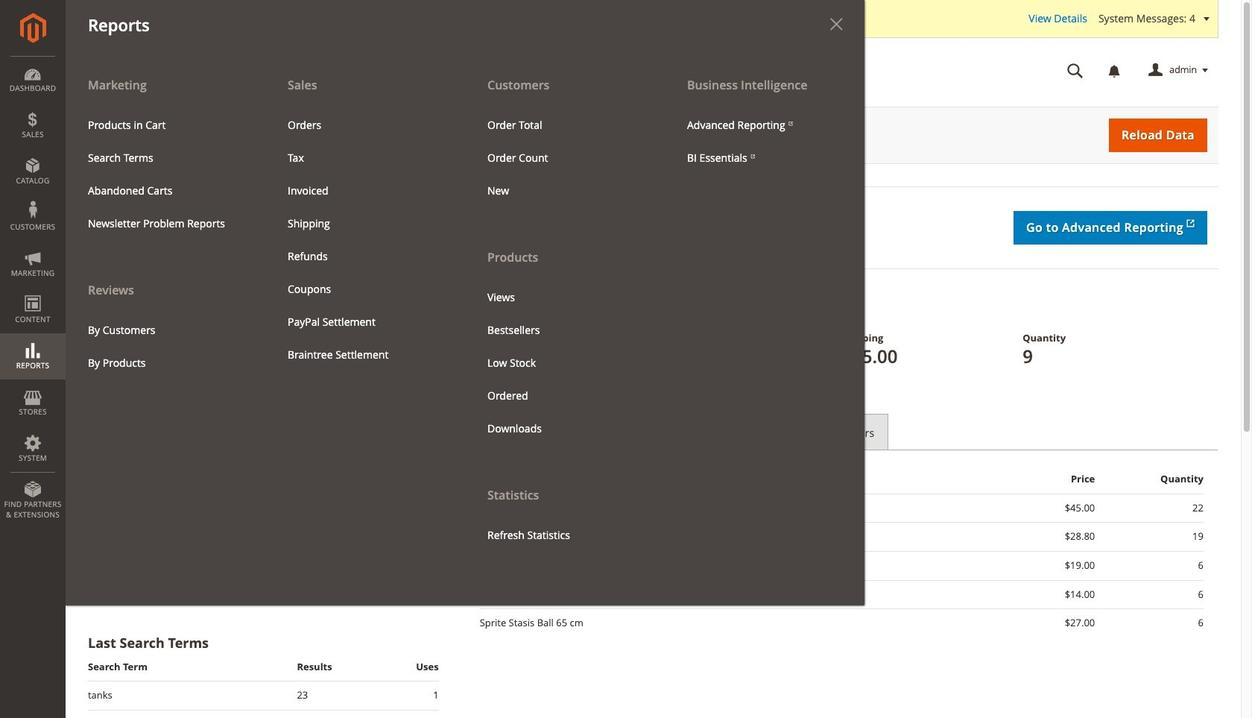Task type: vqa. For each thing, say whether or not it's contained in the screenshot.
text field
no



Task type: describe. For each thing, give the bounding box(es) containing it.
magento admin panel image
[[20, 13, 46, 43]]



Task type: locate. For each thing, give the bounding box(es) containing it.
menu bar
[[0, 0, 865, 605]]

menu
[[66, 69, 865, 605], [66, 69, 265, 379], [465, 69, 665, 551], [77, 109, 254, 240], [277, 109, 454, 371], [476, 109, 654, 207], [676, 109, 854, 174], [476, 281, 654, 445], [77, 314, 254, 379]]



